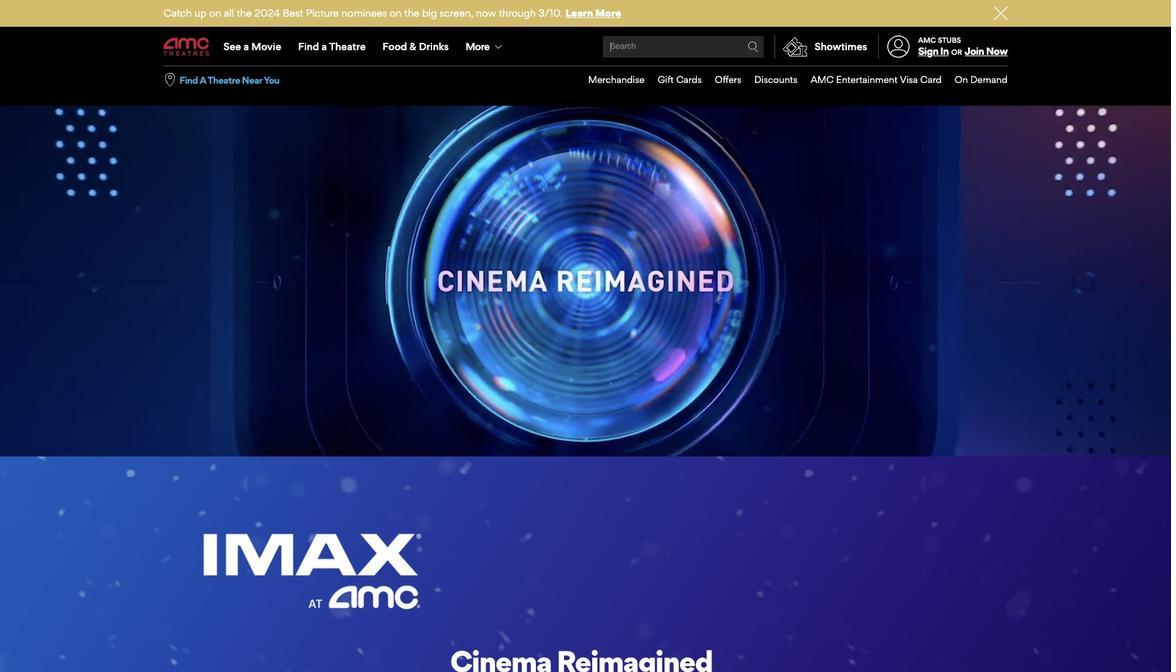 Task type: vqa. For each thing, say whether or not it's contained in the screenshot.
the topmost DOLBY
no



Task type: describe. For each thing, give the bounding box(es) containing it.
nominees
[[342, 7, 387, 19]]

learn
[[566, 7, 593, 19]]

see a movie
[[224, 40, 281, 53]]

visa
[[900, 74, 918, 85]]

theatre for a
[[329, 40, 366, 53]]

merchandise link
[[575, 66, 645, 94]]

showtimes link
[[775, 35, 868, 59]]

demand
[[971, 74, 1008, 85]]

theatre for a
[[208, 74, 240, 86]]

big
[[422, 7, 437, 19]]

menu containing merchandise
[[575, 66, 1008, 94]]

see
[[224, 40, 241, 53]]

more inside button
[[466, 40, 490, 53]]

amc for visa
[[811, 74, 834, 85]]

gift
[[658, 74, 674, 85]]

find a theatre near you
[[180, 74, 280, 86]]

a
[[200, 74, 206, 86]]

on demand
[[955, 74, 1008, 85]]

gift cards
[[658, 74, 702, 85]]

food
[[383, 40, 407, 53]]

find a theatre
[[298, 40, 366, 53]]

&
[[410, 40, 416, 53]]

offers link
[[702, 66, 742, 94]]

offers
[[715, 74, 742, 85]]

amc entertainment visa card link
[[798, 66, 942, 94]]

showtimes
[[815, 40, 868, 53]]

find a theatre near you button
[[180, 73, 280, 87]]

amc for sign
[[918, 35, 936, 45]]

join
[[965, 45, 984, 58]]

submit search icon image
[[748, 42, 759, 52]]

sign
[[918, 45, 939, 58]]

on
[[955, 74, 968, 85]]

merchandise
[[588, 74, 645, 85]]

search the AMC website text field
[[609, 42, 748, 52]]

through
[[499, 7, 536, 19]]

2 the from the left
[[404, 7, 420, 19]]

up
[[194, 7, 207, 19]]

menu containing more
[[164, 28, 1008, 66]]

join now button
[[965, 45, 1008, 58]]

in
[[941, 45, 949, 58]]



Task type: locate. For each thing, give the bounding box(es) containing it.
or
[[952, 48, 962, 57]]

the
[[237, 7, 252, 19], [404, 7, 420, 19]]

1 horizontal spatial amc
[[918, 35, 936, 45]]

1 on from the left
[[209, 7, 221, 19]]

amc
[[918, 35, 936, 45], [811, 74, 834, 85]]

a for movie
[[244, 40, 249, 53]]

amc stubs sign in or join now
[[918, 35, 1008, 58]]

theatre inside find a theatre link
[[329, 40, 366, 53]]

see a movie link
[[215, 28, 290, 66]]

0 vertical spatial more
[[595, 7, 622, 19]]

1 horizontal spatial find
[[298, 40, 319, 53]]

menu down showtimes image at the right
[[575, 66, 1008, 94]]

picture
[[306, 7, 339, 19]]

the right all
[[237, 7, 252, 19]]

find a theatre link
[[290, 28, 374, 66]]

more right learn
[[595, 7, 622, 19]]

learn more link
[[566, 7, 622, 19]]

showtimes image
[[775, 35, 815, 59]]

1 vertical spatial menu
[[575, 66, 1008, 94]]

0 horizontal spatial the
[[237, 7, 252, 19]]

menu down learn
[[164, 28, 1008, 66]]

find inside find a theatre near you button
[[180, 74, 198, 86]]

1 vertical spatial amc
[[811, 74, 834, 85]]

find left a
[[180, 74, 198, 86]]

0 vertical spatial theatre
[[329, 40, 366, 53]]

discounts link
[[742, 66, 798, 94]]

menu
[[164, 28, 1008, 66], [575, 66, 1008, 94]]

more
[[595, 7, 622, 19], [466, 40, 490, 53]]

0 horizontal spatial a
[[244, 40, 249, 53]]

food & drinks link
[[374, 28, 457, 66]]

0 vertical spatial menu
[[164, 28, 1008, 66]]

card
[[921, 74, 942, 85]]

a down picture
[[322, 40, 327, 53]]

cards
[[676, 74, 702, 85]]

1 horizontal spatial theatre
[[329, 40, 366, 53]]

dialog
[[0, 0, 1171, 673]]

2024
[[254, 7, 280, 19]]

2 a from the left
[[322, 40, 327, 53]]

now
[[986, 45, 1008, 58]]

3/10.
[[539, 7, 563, 19]]

close this dialog image
[[1148, 647, 1161, 660]]

best
[[283, 7, 303, 19]]

on
[[209, 7, 221, 19], [390, 7, 402, 19]]

screen,
[[440, 7, 474, 19]]

0 horizontal spatial more
[[466, 40, 490, 53]]

1 horizontal spatial more
[[595, 7, 622, 19]]

0 horizontal spatial amc
[[811, 74, 834, 85]]

1 vertical spatial theatre
[[208, 74, 240, 86]]

sign in button
[[918, 45, 949, 58]]

theatre
[[329, 40, 366, 53], [208, 74, 240, 86]]

drinks
[[419, 40, 449, 53]]

imax image
[[196, 530, 430, 613]]

a inside see a movie link
[[244, 40, 249, 53]]

a right the see
[[244, 40, 249, 53]]

find for find a theatre near you
[[180, 74, 198, 86]]

sign in or join amc stubs element
[[878, 28, 1008, 66]]

0 horizontal spatial on
[[209, 7, 221, 19]]

on left all
[[209, 7, 221, 19]]

stubs
[[938, 35, 961, 45]]

user profile image
[[880, 36, 918, 58]]

on demand link
[[942, 66, 1008, 94]]

find
[[298, 40, 319, 53], [180, 74, 198, 86]]

2 on from the left
[[390, 7, 402, 19]]

a for theatre
[[322, 40, 327, 53]]

amc up "sign"
[[918, 35, 936, 45]]

more button
[[457, 28, 513, 66]]

amc inside amc entertainment visa card link
[[811, 74, 834, 85]]

the left big
[[404, 7, 420, 19]]

you
[[264, 74, 280, 86]]

0 vertical spatial find
[[298, 40, 319, 53]]

on right "nominees"
[[390, 7, 402, 19]]

1 vertical spatial more
[[466, 40, 490, 53]]

1 horizontal spatial a
[[322, 40, 327, 53]]

0 horizontal spatial theatre
[[208, 74, 240, 86]]

amc entertainment visa card
[[811, 74, 942, 85]]

all
[[224, 7, 234, 19]]

gift cards link
[[645, 66, 702, 94]]

discounts
[[755, 74, 798, 85]]

1 horizontal spatial on
[[390, 7, 402, 19]]

a
[[244, 40, 249, 53], [322, 40, 327, 53]]

amc inside amc stubs sign in or join now
[[918, 35, 936, 45]]

entertainment
[[836, 74, 898, 85]]

catch up on all the 2024 best picture nominees on the big screen, now through 3/10. learn more
[[164, 7, 622, 19]]

0 horizontal spatial find
[[180, 74, 198, 86]]

a inside find a theatre link
[[322, 40, 327, 53]]

1 the from the left
[[237, 7, 252, 19]]

amc down showtimes link
[[811, 74, 834, 85]]

food & drinks
[[383, 40, 449, 53]]

find down picture
[[298, 40, 319, 53]]

theatre right a
[[208, 74, 240, 86]]

amc logo image
[[164, 38, 210, 56], [164, 38, 210, 56]]

catch
[[164, 7, 192, 19]]

theatre inside find a theatre near you button
[[208, 74, 240, 86]]

movie
[[252, 40, 281, 53]]

near
[[242, 74, 262, 86]]

find for find a theatre
[[298, 40, 319, 53]]

theatre down "nominees"
[[329, 40, 366, 53]]

more down now
[[466, 40, 490, 53]]

0 vertical spatial amc
[[918, 35, 936, 45]]

1 vertical spatial find
[[180, 74, 198, 86]]

now
[[476, 7, 496, 19]]

1 horizontal spatial the
[[404, 7, 420, 19]]

find inside find a theatre link
[[298, 40, 319, 53]]

1 a from the left
[[244, 40, 249, 53]]



